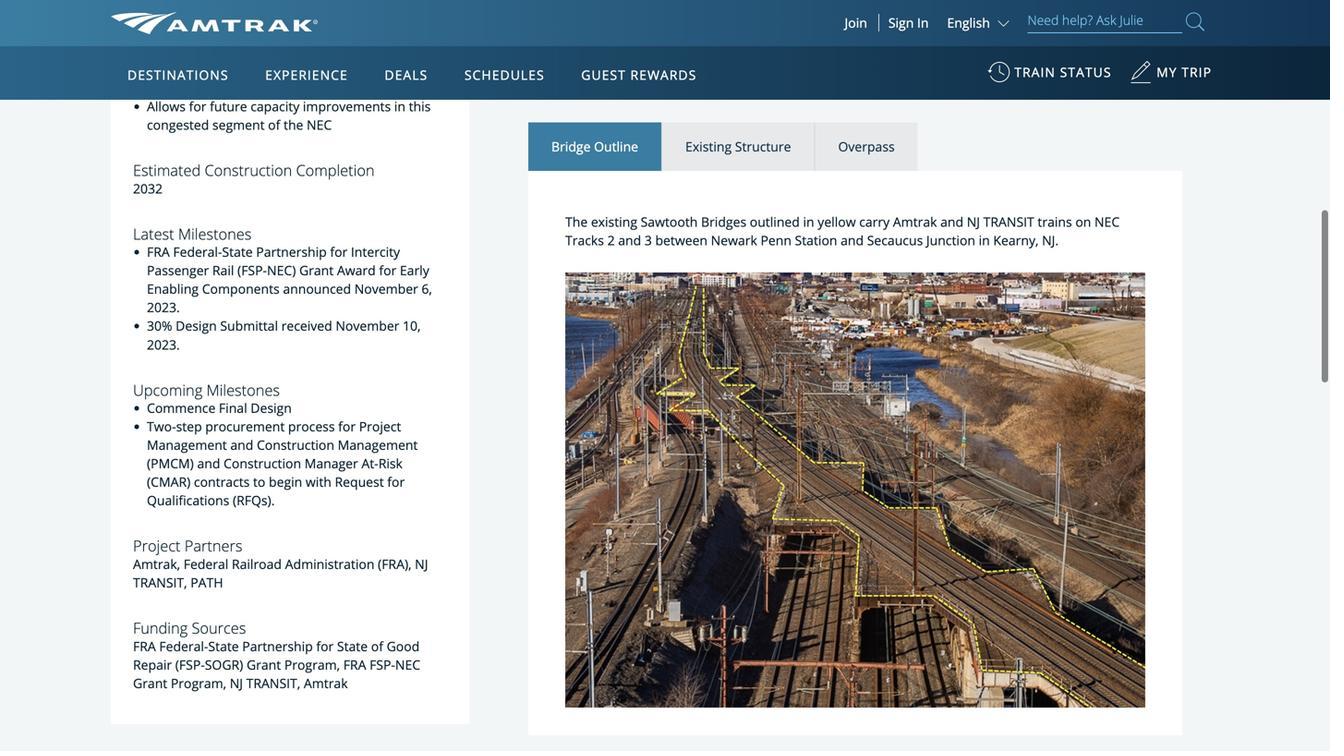 Task type: vqa. For each thing, say whether or not it's contained in the screenshot.
capacity within enhances the reliability and resiliency of rail service for hundreds of thousands of daily amtrak and nj transit customers increases train speeds from 60 to 90 mph reduces overall passenger disruptions or delays allows for future capacity improvements in this congested segment of the nec
yes



Task type: locate. For each thing, give the bounding box(es) containing it.
(fsp- inside latest milestones fra federal-state partnership for intercity passenger rail (fsp-nec) grant award for early enabling components announced november 6, 2023. 30% design submittal received november 10, 2023.
[[238, 262, 267, 279]]

2 horizontal spatial grant
[[299, 262, 334, 279]]

the left nec,
[[1124, 0, 1144, 6]]

the up tracks
[[566, 213, 588, 231]]

this
[[807, 26, 831, 43]]

search icon image
[[1187, 9, 1205, 34]]

90 left mph
[[352, 60, 367, 78]]

to inside "upcoming milestones commence final design two-step procurement process for project management and construction management (pmcm) and construction manager at-risk (cmar) contracts to begin with request for qualifications (rfqs)."
[[253, 473, 266, 491]]

or
[[382, 79, 395, 96]]

fra up passenger
[[147, 243, 170, 261]]

0 vertical spatial 2023.
[[147, 299, 180, 316]]

future inside by replacing the existing sawtooth bridges and introducing two additional tracks to this critical section of the nec, the project will provide continuous, safe, reliable and resilient rail connectivity. the project will reduce service disruptions and restore maximum authorized speed to 90 mph. this improvement will not only enhance on-time performance but also elevate the overall customer experience. the project will help in increasing capacity along the nec to meet current and future demand.
[[518, 63, 555, 80]]

nj up junction at the right of page
[[967, 213, 980, 231]]

federal- inside latest milestones fra federal-state partnership for intercity passenger rail (fsp-nec) grant award for early enabling components announced november 6, 2023. 30% design submittal received november 10, 2023.
[[173, 243, 222, 261]]

announced
[[283, 280, 351, 298]]

1 vertical spatial disruptions
[[311, 79, 379, 96]]

1 vertical spatial overall
[[201, 79, 242, 96]]

state up rail
[[222, 243, 253, 261]]

federal-
[[173, 243, 222, 261], [159, 638, 208, 655]]

in inside by replacing the existing sawtooth bridges and introducing two additional tracks to this critical section of the nec, the project will provide continuous, safe, reliable and resilient rail connectivity. the project will reduce service disruptions and restore maximum authorized speed to 90 mph. this improvement will not only enhance on-time performance but also elevate the overall customer experience. the project will help in increasing capacity along the nec to meet current and future demand.
[[891, 44, 903, 62]]

bridges
[[702, 0, 747, 6], [701, 213, 747, 231]]

1 horizontal spatial (fsp-
[[238, 262, 267, 279]]

this inside enhances the reliability and resiliency of rail service for hundreds of thousands of daily amtrak and nj transit customers increases train speeds from 60 to 90 mph reduces overall passenger disruptions or delays allows for future capacity improvements in this congested segment of the nec
[[409, 97, 431, 115]]

amtrak image
[[111, 12, 318, 34]]

0 horizontal spatial this
[[409, 97, 431, 115]]

upcoming
[[133, 380, 203, 400]]

in right help
[[891, 44, 903, 62]]

will down replacing
[[537, 7, 557, 25]]

0 vertical spatial capacity
[[971, 44, 1020, 62]]

federal- for milestones
[[173, 243, 222, 261]]

(rfqs).
[[233, 492, 275, 509]]

service inside enhances the reliability and resiliency of rail service for hundreds of thousands of daily amtrak and nj transit customers increases train speeds from 60 to 90 mph reduces overall passenger disruptions or delays allows for future capacity improvements in this congested segment of the nec
[[147, 23, 189, 41]]

1 vertical spatial design
[[251, 399, 292, 417]]

0 horizontal spatial the
[[566, 213, 588, 231]]

0 horizontal spatial project
[[492, 7, 534, 25]]

1 vertical spatial amtrak
[[893, 213, 937, 231]]

nec inside funding sources fra federal-state partnership for state of good repair (fsp-sogr) grant program, fra fsp-nec grant program, nj transit, amtrak
[[395, 656, 421, 674]]

and down procurement
[[230, 436, 254, 454]]

management down the step
[[147, 436, 227, 454]]

(fsp- right repair
[[175, 656, 205, 674]]

0 vertical spatial partnership
[[256, 243, 327, 261]]

hundreds
[[213, 23, 271, 41]]

milestones up procurement
[[207, 380, 280, 400]]

state up "sogr)"
[[208, 638, 239, 655]]

amtrak inside funding sources fra federal-state partnership for state of good repair (fsp-sogr) grant program, fra fsp-nec grant program, nj transit, amtrak
[[304, 675, 348, 692]]

0 vertical spatial disruptions
[[1128, 7, 1196, 25]]

Please enter your search item search field
[[1028, 9, 1183, 33]]

2023. up 30%
[[147, 299, 180, 316]]

federal- inside funding sources fra federal-state partnership for state of good repair (fsp-sogr) grant program, fra fsp-nec grant program, nj transit, amtrak
[[159, 638, 208, 655]]

disruptions down nec,
[[1128, 7, 1196, 25]]

1 horizontal spatial overall
[[589, 44, 630, 62]]

nec up the "status"
[[1083, 44, 1108, 62]]

1 vertical spatial 2023.
[[147, 336, 180, 353]]

bridges up reliable
[[702, 0, 747, 6]]

the inside the existing sawtooth bridges outlined in yellow carry amtrak and nj transit trains on nec tracks 2 and 3 between newark penn station and secaucus junction in kearny, nj.
[[566, 213, 588, 231]]

transit,
[[133, 574, 187, 592], [246, 675, 301, 692]]

maximum
[[565, 26, 626, 43]]

guest
[[582, 66, 626, 84]]

schedules
[[465, 66, 545, 84]]

carry
[[860, 213, 890, 231]]

state inside latest milestones fra federal-state partnership for intercity passenger rail (fsp-nec) grant award for early enabling components announced november 6, 2023. 30% design submittal received november 10, 2023.
[[222, 243, 253, 261]]

0 vertical spatial this
[[994, 0, 1016, 6]]

1 vertical spatial the
[[767, 44, 789, 62]]

2 vertical spatial the
[[566, 213, 588, 231]]

enhance
[[996, 26, 1047, 43]]

overpass button
[[815, 122, 918, 171]]

grant inside latest milestones fra federal-state partnership for intercity passenger rail (fsp-nec) grant award for early enabling components announced november 6, 2023. 30% design submittal received november 10, 2023.
[[299, 262, 334, 279]]

transit up speeds
[[237, 42, 288, 59]]

1 vertical spatial fra
[[133, 638, 156, 655]]

speed
[[698, 26, 735, 43]]

rail
[[212, 262, 234, 279]]

the up search icon in the top right of the page
[[1179, 0, 1199, 6]]

to right 60
[[336, 60, 348, 78]]

nj
[[221, 42, 234, 59], [967, 213, 980, 231], [415, 555, 428, 573], [230, 675, 243, 692]]

bridge outline button
[[529, 122, 663, 171]]

0 vertical spatial federal-
[[173, 243, 222, 261]]

fra for funding
[[133, 638, 156, 655]]

0 horizontal spatial transit,
[[133, 574, 187, 592]]

program, left fsp- on the left bottom of the page
[[284, 656, 340, 674]]

(fsp-
[[238, 262, 267, 279], [175, 656, 205, 674]]

to up (rfqs).
[[253, 473, 266, 491]]

1 horizontal spatial program,
[[284, 656, 340, 674]]

time
[[1071, 26, 1098, 43]]

90 inside by replacing the existing sawtooth bridges and introducing two additional tracks to this critical section of the nec, the project will provide continuous, safe, reliable and resilient rail connectivity. the project will reduce service disruptions and restore maximum authorized speed to 90 mph. this improvement will not only enhance on-time performance but also elevate the overall customer experience. the project will help in increasing capacity along the nec to meet current and future demand.
[[754, 26, 769, 43]]

bridges inside the existing sawtooth bridges outlined in yellow carry amtrak and nj transit trains on nec tracks 2 and 3 between newark penn station and secaucus junction in kearny, nj.
[[701, 213, 747, 231]]

1 horizontal spatial management
[[338, 436, 418, 454]]

submittal
[[220, 317, 278, 335]]

improvements
[[303, 97, 391, 115]]

project inside project partners amtrak, federal railroad administration (fra), nj transit, path
[[133, 536, 181, 557]]

construction down segment
[[205, 160, 292, 181]]

1 horizontal spatial transit,
[[246, 675, 301, 692]]

november down early
[[355, 280, 418, 298]]

existing up continuous,
[[592, 0, 638, 6]]

junction
[[927, 232, 976, 249]]

project up only
[[968, 7, 1011, 25]]

partnership inside funding sources fra federal-state partnership for state of good repair (fsp-sogr) grant program, fra fsp-nec grant program, nj transit, amtrak
[[242, 638, 313, 655]]

partnership inside latest milestones fra federal-state partnership for intercity passenger rail (fsp-nec) grant award for early enabling components announced november 6, 2023. 30% design submittal received november 10, 2023.
[[256, 243, 327, 261]]

1 vertical spatial project
[[133, 536, 181, 557]]

0 vertical spatial the
[[943, 7, 965, 25]]

this inside by replacing the existing sawtooth bridges and introducing two additional tracks to this critical section of the nec, the project will provide continuous, safe, reliable and resilient rail connectivity. the project will reduce service disruptions and restore maximum authorized speed to 90 mph. this improvement will not only enhance on-time performance but also elevate the overall customer experience. the project will help in increasing capacity along the nec to meet current and future demand.
[[994, 0, 1016, 6]]

milestones inside "upcoming milestones commence final design two-step procurement process for project management and construction management (pmcm) and construction manager at-risk (cmar) contracts to begin with request for qualifications (rfqs)."
[[207, 380, 280, 400]]

grant down repair
[[133, 675, 167, 692]]

project left federal
[[133, 536, 181, 557]]

in left kearny,
[[979, 232, 990, 249]]

november
[[355, 280, 418, 298], [336, 317, 400, 335]]

this down delays
[[409, 97, 431, 115]]

banner containing join
[[0, 0, 1331, 427]]

1 horizontal spatial capacity
[[971, 44, 1020, 62]]

and up contracts
[[197, 455, 220, 472]]

project
[[492, 7, 534, 25], [968, 7, 1011, 25], [793, 44, 835, 62]]

and down also in the left of the page
[[492, 63, 515, 80]]

in down or
[[394, 97, 406, 115]]

partners
[[185, 536, 243, 557]]

0 vertical spatial amtrak
[[147, 42, 191, 59]]

nec right on
[[1095, 213, 1120, 231]]

regions map image
[[180, 154, 623, 413]]

reduce
[[1037, 7, 1079, 25]]

partnership up "sogr)"
[[242, 638, 313, 655]]

for
[[192, 23, 210, 41], [189, 97, 207, 115], [330, 243, 348, 261], [379, 262, 397, 279], [338, 418, 356, 435], [387, 473, 405, 491], [316, 638, 334, 655]]

passenger
[[147, 262, 209, 279]]

future
[[518, 63, 555, 80], [210, 97, 247, 115]]

1 horizontal spatial future
[[518, 63, 555, 80]]

federal- up passenger
[[173, 243, 222, 261]]

1 horizontal spatial service
[[1083, 7, 1124, 25]]

destinations
[[128, 66, 229, 84]]

0 horizontal spatial design
[[176, 317, 217, 335]]

destinations button
[[120, 49, 236, 101]]

(fsp- inside funding sources fra federal-state partnership for state of good repair (fsp-sogr) grant program, fra fsp-nec grant program, nj transit, amtrak
[[175, 656, 205, 674]]

1 vertical spatial federal-
[[159, 638, 208, 655]]

0 vertical spatial future
[[518, 63, 555, 80]]

1 vertical spatial existing
[[591, 213, 638, 231]]

application inside 'banner'
[[180, 154, 623, 413]]

1 vertical spatial construction
[[257, 436, 335, 454]]

design up procurement
[[251, 399, 292, 417]]

existing structure button
[[663, 122, 815, 171]]

nec,
[[1148, 0, 1176, 6]]

(pmcm)
[[147, 455, 194, 472]]

milestones
[[178, 223, 252, 244], [207, 380, 280, 400]]

demand.
[[559, 63, 613, 80]]

2 horizontal spatial the
[[943, 7, 965, 25]]

for down enhances
[[192, 23, 210, 41]]

and up mph. at the right of the page
[[764, 7, 787, 25]]

1 vertical spatial bridges
[[701, 213, 747, 231]]

process
[[288, 418, 335, 435]]

overall up guest
[[589, 44, 630, 62]]

1 horizontal spatial grant
[[247, 656, 281, 674]]

for down intercity at the top left
[[379, 262, 397, 279]]

resilient
[[790, 7, 838, 25]]

1 vertical spatial future
[[210, 97, 247, 115]]

my
[[1157, 63, 1178, 81]]

fra inside latest milestones fra federal-state partnership for intercity passenger rail (fsp-nec) grant award for early enabling components announced november 6, 2023. 30% design submittal received november 10, 2023.
[[147, 243, 170, 261]]

for left good
[[316, 638, 334, 655]]

0 vertical spatial november
[[355, 280, 418, 298]]

1 vertical spatial program,
[[171, 675, 226, 692]]

early
[[400, 262, 429, 279]]

0 horizontal spatial grant
[[133, 675, 167, 692]]

reliability
[[231, 5, 286, 23]]

from
[[285, 60, 315, 78]]

2 vertical spatial amtrak
[[304, 675, 348, 692]]

existing up 2
[[591, 213, 638, 231]]

november left 10,
[[336, 317, 400, 335]]

project down this
[[793, 44, 835, 62]]

0 horizontal spatial (fsp-
[[175, 656, 205, 674]]

fra left fsp- on the left bottom of the page
[[343, 656, 366, 674]]

application
[[180, 154, 623, 413]]

for up congested
[[189, 97, 207, 115]]

contracts
[[194, 473, 250, 491]]

1 bridges from the top
[[702, 0, 747, 6]]

sign
[[889, 14, 914, 31]]

1 horizontal spatial design
[[251, 399, 292, 417]]

nj down "sogr)"
[[230, 675, 243, 692]]

two
[[850, 0, 872, 6]]

0 horizontal spatial program,
[[171, 675, 226, 692]]

the
[[943, 7, 965, 25], [767, 44, 789, 62], [566, 213, 588, 231]]

0 vertical spatial project
[[359, 418, 401, 435]]

0 vertical spatial fra
[[147, 243, 170, 261]]

0 vertical spatial (fsp-
[[238, 262, 267, 279]]

1 vertical spatial capacity
[[251, 97, 300, 115]]

and down yellow
[[841, 232, 864, 249]]

railroad
[[232, 555, 282, 573]]

train
[[1015, 63, 1056, 81]]

0 vertical spatial sawtooth
[[641, 0, 699, 6]]

amtrak
[[147, 42, 191, 59], [893, 213, 937, 231], [304, 675, 348, 692]]

1 vertical spatial transit
[[984, 213, 1035, 231]]

1 horizontal spatial project
[[359, 418, 401, 435]]

and right 2
[[618, 232, 641, 249]]

nj up train
[[221, 42, 234, 59]]

administration
[[285, 555, 375, 573]]

1 vertical spatial 90
[[352, 60, 367, 78]]

1 horizontal spatial rail
[[842, 7, 861, 25]]

0 horizontal spatial future
[[210, 97, 247, 115]]

transit up kearny,
[[984, 213, 1035, 231]]

milestones inside latest milestones fra federal-state partnership for intercity passenger rail (fsp-nec) grant award for early enabling components announced november 6, 2023. 30% design submittal received november 10, 2023.
[[178, 223, 252, 244]]

1 horizontal spatial disruptions
[[1128, 7, 1196, 25]]

congested
[[147, 116, 209, 133]]

0 horizontal spatial overall
[[201, 79, 242, 96]]

capacity down only
[[971, 44, 1020, 62]]

for inside funding sources fra federal-state partnership for state of good repair (fsp-sogr) grant program, fra fsp-nec grant program, nj transit, amtrak
[[316, 638, 334, 655]]

0 vertical spatial transit,
[[133, 574, 187, 592]]

sources
[[192, 618, 246, 639]]

construction inside estimated construction completion 2032
[[205, 160, 292, 181]]

2 bridges from the top
[[701, 213, 747, 231]]

rail down two
[[842, 7, 861, 25]]

risk
[[379, 455, 403, 472]]

(fsp- up components
[[238, 262, 267, 279]]

fra for latest
[[147, 243, 170, 261]]

0 horizontal spatial capacity
[[251, 97, 300, 115]]

mph.
[[772, 26, 803, 43]]

overall inside by replacing the existing sawtooth bridges and introducing two additional tracks to this critical section of the nec, the project will provide continuous, safe, reliable and resilient rail connectivity. the project will reduce service disruptions and restore maximum authorized speed to 90 mph. this improvement will not only enhance on-time performance but also elevate the overall customer experience. the project will help in increasing capacity along the nec to meet current and future demand.
[[589, 44, 630, 62]]

fra up repair
[[133, 638, 156, 655]]

future up segment
[[210, 97, 247, 115]]

1 horizontal spatial this
[[994, 0, 1016, 6]]

project partners amtrak, federal railroad administration (fra), nj transit, path
[[133, 536, 428, 592]]

0 vertical spatial 90
[[754, 26, 769, 43]]

train status
[[1015, 63, 1112, 81]]

0 horizontal spatial transit
[[237, 42, 288, 59]]

1 horizontal spatial transit
[[984, 213, 1035, 231]]

0 horizontal spatial management
[[147, 436, 227, 454]]

the down 'tracks'
[[943, 7, 965, 25]]

1 vertical spatial (fsp-
[[175, 656, 205, 674]]

project inside "upcoming milestones commence final design two-step procurement process for project management and construction management (pmcm) and construction manager at-risk (cmar) contracts to begin with request for qualifications (rfqs)."
[[359, 418, 401, 435]]

0 horizontal spatial 90
[[352, 60, 367, 78]]

for up award
[[330, 243, 348, 261]]

banner
[[0, 0, 1331, 427]]

service
[[1083, 7, 1124, 25], [147, 23, 189, 41]]

1 vertical spatial partnership
[[242, 638, 313, 655]]

future down elevate
[[518, 63, 555, 80]]

nec down good
[[395, 656, 421, 674]]

overall down train
[[201, 79, 242, 96]]

to inside enhances the reliability and resiliency of rail service for hundreds of thousands of daily amtrak and nj transit customers increases train speeds from 60 to 90 mph reduces overall passenger disruptions or delays allows for future capacity improvements in this congested segment of the nec
[[336, 60, 348, 78]]

service inside by replacing the existing sawtooth bridges and introducing two additional tracks to this critical section of the nec, the project will provide continuous, safe, reliable and resilient rail connectivity. the project will reduce service disruptions and restore maximum authorized speed to 90 mph. this improvement will not only enhance on-time performance but also elevate the overall customer experience. the project will help in increasing capacity along the nec to meet current and future demand.
[[1083, 7, 1124, 25]]

1 vertical spatial milestones
[[207, 380, 280, 400]]

1 horizontal spatial 90
[[754, 26, 769, 43]]

authorized
[[630, 26, 695, 43]]

design
[[176, 317, 217, 335], [251, 399, 292, 417]]

list
[[529, 122, 1183, 171]]

1 vertical spatial grant
[[247, 656, 281, 674]]

1 vertical spatial this
[[409, 97, 431, 115]]

0 vertical spatial design
[[176, 317, 217, 335]]

begin
[[269, 473, 302, 491]]

0 vertical spatial construction
[[205, 160, 292, 181]]

grant right "sogr)"
[[247, 656, 281, 674]]

partnership up the nec)
[[256, 243, 327, 261]]

transit
[[237, 42, 288, 59], [984, 213, 1035, 231]]

and up also in the left of the page
[[492, 26, 515, 43]]

0 horizontal spatial service
[[147, 23, 189, 41]]

and up thousands
[[290, 5, 313, 23]]

sawtooth inside the existing sawtooth bridges outlined in yellow carry amtrak and nj transit trains on nec tracks 2 and 3 between newark penn station and secaucus junction in kearny, nj.
[[641, 213, 698, 231]]

nec down improvements
[[307, 116, 332, 133]]

english
[[948, 14, 991, 31]]

2 horizontal spatial amtrak
[[893, 213, 937, 231]]

nj inside enhances the reliability and resiliency of rail service for hundreds of thousands of daily amtrak and nj transit customers increases train speeds from 60 to 90 mph reduces overall passenger disruptions or delays allows for future capacity improvements in this congested segment of the nec
[[221, 42, 234, 59]]

0 vertical spatial bridges
[[702, 0, 747, 6]]

existing
[[592, 0, 638, 6], [591, 213, 638, 231]]

0 vertical spatial milestones
[[178, 223, 252, 244]]

continuous,
[[610, 7, 681, 25]]

1 horizontal spatial amtrak
[[304, 675, 348, 692]]

transit inside the existing sawtooth bridges outlined in yellow carry amtrak and nj transit trains on nec tracks 2 and 3 between newark penn station and secaucus junction in kearny, nj.
[[984, 213, 1035, 231]]

future inside enhances the reliability and resiliency of rail service for hundreds of thousands of daily amtrak and nj transit customers increases train speeds from 60 to 90 mph reduces overall passenger disruptions or delays allows for future capacity improvements in this congested segment of the nec
[[210, 97, 247, 115]]

2 vertical spatial grant
[[133, 675, 167, 692]]

construction
[[205, 160, 292, 181], [257, 436, 335, 454], [224, 455, 301, 472]]

the up 'demand.'
[[566, 44, 586, 62]]

0 horizontal spatial amtrak
[[147, 42, 191, 59]]

service down enhances
[[147, 23, 189, 41]]

0 vertical spatial overall
[[589, 44, 630, 62]]

in
[[891, 44, 903, 62], [394, 97, 406, 115], [803, 213, 815, 231], [979, 232, 990, 249]]

partnership
[[256, 243, 327, 261], [242, 638, 313, 655]]

on
[[1076, 213, 1092, 231]]

bridge
[[552, 138, 591, 155]]

of up please enter your search item search box
[[1109, 0, 1121, 6]]

sawtooth inside by replacing the existing sawtooth bridges and introducing two additional tracks to this critical section of the nec, the project will provide continuous, safe, reliable and resilient rail connectivity. the project will reduce service disruptions and restore maximum authorized speed to 90 mph. this improvement will not only enhance on-time performance but also elevate the overall customer experience. the project will help in increasing capacity along the nec to meet current and future demand.
[[641, 0, 699, 6]]

critical
[[1020, 0, 1059, 6]]

0 horizontal spatial rail
[[391, 5, 410, 23]]

program, down "sogr)"
[[171, 675, 226, 692]]

management up at-
[[338, 436, 418, 454]]

0 vertical spatial grant
[[299, 262, 334, 279]]

deals button
[[377, 49, 435, 101]]

1 vertical spatial sawtooth
[[641, 213, 698, 231]]

existing inside by replacing the existing sawtooth bridges and introducing two additional tracks to this critical section of the nec, the project will provide continuous, safe, reliable and resilient rail connectivity. the project will reduce service disruptions and restore maximum authorized speed to 90 mph. this improvement will not only enhance on-time performance but also elevate the overall customer experience. the project will help in increasing capacity along the nec to meet current and future demand.
[[592, 0, 638, 6]]

milestones up rail
[[178, 223, 252, 244]]

received
[[281, 317, 332, 335]]

of up fsp- on the left bottom of the page
[[371, 638, 383, 655]]

0 horizontal spatial disruptions
[[311, 79, 379, 96]]

bridges up 'newark'
[[701, 213, 747, 231]]

design inside latest milestones fra federal-state partnership for intercity passenger rail (fsp-nec) grant award for early enabling components announced november 6, 2023. 30% design submittal received november 10, 2023.
[[176, 317, 217, 335]]

capacity
[[971, 44, 1020, 62], [251, 97, 300, 115]]

my trip
[[1157, 63, 1212, 81]]

nj right (fra),
[[415, 555, 428, 573]]

fra
[[147, 243, 170, 261], [133, 638, 156, 655], [343, 656, 366, 674]]

will up increasing
[[920, 26, 940, 43]]

grant up announced
[[299, 262, 334, 279]]

of inside funding sources fra federal-state partnership for state of good repair (fsp-sogr) grant program, fra fsp-nec grant program, nj transit, amtrak
[[371, 638, 383, 655]]

performance
[[1101, 26, 1180, 43]]

2023. down 30%
[[147, 336, 180, 353]]

deals
[[385, 66, 428, 84]]

capacity inside enhances the reliability and resiliency of rail service for hundreds of thousands of daily amtrak and nj transit customers increases train speeds from 60 to 90 mph reduces overall passenger disruptions or delays allows for future capacity improvements in this congested segment of the nec
[[251, 97, 300, 115]]

disruptions
[[1128, 7, 1196, 25], [311, 79, 379, 96]]

construction up 'begin' at the left
[[224, 455, 301, 472]]

the up train status
[[1060, 44, 1080, 62]]

customer
[[633, 44, 690, 62]]

0 vertical spatial existing
[[592, 0, 638, 6]]

funding sources fra federal-state partnership for state of good repair (fsp-sogr) grant program, fra fsp-nec grant program, nj transit, amtrak
[[133, 618, 421, 692]]

0 horizontal spatial project
[[133, 536, 181, 557]]

1 horizontal spatial the
[[767, 44, 789, 62]]

disruptions up improvements
[[311, 79, 379, 96]]

project down by
[[492, 7, 534, 25]]

will up enhance
[[1014, 7, 1034, 25]]

train
[[207, 60, 236, 78]]

0 vertical spatial transit
[[237, 42, 288, 59]]

1 vertical spatial transit,
[[246, 675, 301, 692]]

sawtooth up between
[[641, 213, 698, 231]]



Task type: describe. For each thing, give the bounding box(es) containing it.
rewards
[[631, 66, 697, 84]]

introducing
[[777, 0, 846, 6]]

of up daily at the top of page
[[376, 5, 388, 23]]

repair
[[133, 656, 172, 674]]

federal
[[184, 555, 229, 573]]

along
[[1023, 44, 1056, 62]]

for right process
[[338, 418, 356, 435]]

state for sources
[[208, 638, 239, 655]]

thousands
[[290, 23, 354, 41]]

upcoming milestones commence final design two-step procurement process for project management and construction management (pmcm) and construction manager at-risk (cmar) contracts to begin with request for qualifications (rfqs).
[[133, 380, 418, 509]]

tracks
[[566, 232, 604, 249]]

60
[[318, 60, 333, 78]]

segment
[[212, 116, 265, 133]]

join
[[845, 14, 868, 31]]

transit inside enhances the reliability and resiliency of rail service for hundreds of thousands of daily amtrak and nj transit customers increases train speeds from 60 to 90 mph reduces overall passenger disruptions or delays allows for future capacity improvements in this congested segment of the nec
[[237, 42, 288, 59]]

train status link
[[988, 55, 1112, 100]]

commence
[[147, 399, 216, 417]]

current
[[1162, 44, 1206, 62]]

2032
[[133, 180, 163, 197]]

2 vertical spatial construction
[[224, 455, 301, 472]]

sogr)
[[205, 656, 243, 674]]

outline
[[594, 138, 639, 155]]

reliable
[[715, 7, 760, 25]]

my trip button
[[1130, 55, 1212, 100]]

disruptions inside by replacing the existing sawtooth bridges and introducing two additional tracks to this critical section of the nec, the project will provide continuous, safe, reliable and resilient rail connectivity. the project will reduce service disruptions and restore maximum authorized speed to 90 mph. this improvement will not only enhance on-time performance but also elevate the overall customer experience. the project will help in increasing capacity along the nec to meet current and future demand.
[[1128, 7, 1196, 25]]

nec inside enhances the reliability and resiliency of rail service for hundreds of thousands of daily amtrak and nj transit customers increases train speeds from 60 to 90 mph reduces overall passenger disruptions or delays allows for future capacity improvements in this congested segment of the nec
[[307, 116, 332, 133]]

experience button
[[258, 49, 356, 101]]

latest milestones fra federal-state partnership for intercity passenger rail (fsp-nec) grant award for early enabling components announced november 6, 2023. 30% design submittal received november 10, 2023.
[[133, 223, 432, 353]]

existing inside the existing sawtooth bridges outlined in yellow carry amtrak and nj transit trains on nec tracks 2 and 3 between newark penn station and secaucus junction in kearny, nj.
[[591, 213, 638, 231]]

bridges inside by replacing the existing sawtooth bridges and introducing two additional tracks to this critical section of the nec, the project will provide continuous, safe, reliable and resilient rail connectivity. the project will reduce service disruptions and restore maximum authorized speed to 90 mph. this improvement will not only enhance on-time performance but also elevate the overall customer experience. the project will help in increasing capacity along the nec to meet current and future demand.
[[702, 0, 747, 6]]

between
[[656, 232, 708, 249]]

two-
[[147, 418, 176, 435]]

1 vertical spatial november
[[336, 317, 400, 335]]

estimated construction completion 2032
[[133, 160, 375, 197]]

list containing bridge outline
[[529, 122, 1183, 171]]

of inside by replacing the existing sawtooth bridges and introducing two additional tracks to this critical section of the nec, the project will provide continuous, safe, reliable and resilient rail connectivity. the project will reduce service disruptions and restore maximum authorized speed to 90 mph. this improvement will not only enhance on-time performance but also elevate the overall customer experience. the project will help in increasing capacity along the nec to meet current and future demand.
[[1109, 0, 1121, 6]]

of left daily at the top of page
[[357, 23, 370, 41]]

also
[[492, 44, 516, 62]]

funding
[[133, 618, 188, 639]]

of down reliability
[[275, 23, 287, 41]]

join button
[[834, 14, 880, 31]]

section
[[1062, 0, 1105, 6]]

(cmar)
[[147, 473, 191, 491]]

estimated
[[133, 160, 201, 181]]

increasing
[[906, 44, 967, 62]]

nj.
[[1042, 232, 1059, 249]]

replacing
[[510, 0, 565, 6]]

transit, inside project partners amtrak, federal railroad administration (fra), nj transit, path
[[133, 574, 187, 592]]

2 2023. from the top
[[147, 336, 180, 353]]

capacity inside by replacing the existing sawtooth bridges and introducing two additional tracks to this critical section of the nec, the project will provide continuous, safe, reliable and resilient rail connectivity. the project will reduce service disruptions and restore maximum authorized speed to 90 mph. this improvement will not only enhance on-time performance but also elevate the overall customer experience. the project will help in increasing capacity along the nec to meet current and future demand.
[[971, 44, 1020, 62]]

mph
[[370, 60, 398, 78]]

in inside enhances the reliability and resiliency of rail service for hundreds of thousands of daily amtrak and nj transit customers increases train speeds from 60 to 90 mph reduces overall passenger disruptions or delays allows for future capacity improvements in this congested segment of the nec
[[394, 97, 406, 115]]

safe,
[[684, 7, 712, 25]]

to down reliable
[[738, 26, 751, 43]]

customers
[[292, 42, 355, 59]]

to up english button
[[979, 0, 991, 6]]

2 management from the left
[[338, 436, 418, 454]]

and up train
[[194, 42, 217, 59]]

for down risk
[[387, 473, 405, 491]]

1 management from the left
[[147, 436, 227, 454]]

overall inside enhances the reliability and resiliency of rail service for hundreds of thousands of daily amtrak and nj transit customers increases train speeds from 60 to 90 mph reduces overall passenger disruptions or delays allows for future capacity improvements in this congested segment of the nec
[[201, 79, 242, 96]]

meet
[[1127, 44, 1158, 62]]

of right segment
[[268, 116, 280, 133]]

connectivity.
[[864, 7, 939, 25]]

kearny,
[[994, 232, 1039, 249]]

amtrak inside the existing sawtooth bridges outlined in yellow carry amtrak and nj transit trains on nec tracks 2 and 3 between newark penn station and secaucus junction in kearny, nj.
[[893, 213, 937, 231]]

federal- for sources
[[159, 638, 208, 655]]

nec)
[[267, 262, 296, 279]]

and up reliable
[[751, 0, 774, 6]]

yellow
[[818, 213, 856, 231]]

delays
[[399, 79, 437, 96]]

good
[[387, 638, 420, 655]]

nec inside by replacing the existing sawtooth bridges and introducing two additional tracks to this critical section of the nec, the project will provide continuous, safe, reliable and resilient rail connectivity. the project will reduce service disruptions and restore maximum authorized speed to 90 mph. this improvement will not only enhance on-time performance but also elevate the overall customer experience. the project will help in increasing capacity along the nec to meet current and future demand.
[[1083, 44, 1108, 62]]

disruptions inside enhances the reliability and resiliency of rail service for hundreds of thousands of daily amtrak and nj transit customers increases train speeds from 60 to 90 mph reduces overall passenger disruptions or delays allows for future capacity improvements in this congested segment of the nec
[[311, 79, 379, 96]]

sign in button
[[889, 14, 929, 31]]

partnership for sources
[[242, 638, 313, 655]]

path
[[191, 574, 223, 592]]

rail inside by replacing the existing sawtooth bridges and introducing two additional tracks to this critical section of the nec, the project will provide continuous, safe, reliable and resilient rail connectivity. the project will reduce service disruptions and restore maximum authorized speed to 90 mph. this improvement will not only enhance on-time performance but also elevate the overall customer experience. the project will help in increasing capacity along the nec to meet current and future demand.
[[842, 7, 861, 25]]

nj inside funding sources fra federal-state partnership for state of good repair (fsp-sogr) grant program, fra fsp-nec grant program, nj transit, amtrak
[[230, 675, 243, 692]]

outlined
[[750, 213, 800, 231]]

90 inside enhances the reliability and resiliency of rail service for hundreds of thousands of daily amtrak and nj transit customers increases train speeds from 60 to 90 mph reduces overall passenger disruptions or delays allows for future capacity improvements in this congested segment of the nec
[[352, 60, 367, 78]]

intercity
[[351, 243, 400, 261]]

state for milestones
[[222, 243, 253, 261]]

will left help
[[838, 44, 858, 62]]

30%
[[147, 317, 172, 335]]

nec inside the existing sawtooth bridges outlined in yellow carry amtrak and nj transit trains on nec tracks 2 and 3 between newark penn station and secaucus junction in kearny, nj.
[[1095, 213, 1120, 231]]

1 horizontal spatial project
[[793, 44, 835, 62]]

tracks
[[939, 0, 975, 6]]

state left good
[[337, 638, 368, 655]]

status
[[1061, 63, 1112, 81]]

newark
[[711, 232, 758, 249]]

design inside "upcoming milestones commence final design two-step procurement process for project management and construction management (pmcm) and construction manager at-risk (cmar) contracts to begin with request for qualifications (rfqs)."
[[251, 399, 292, 417]]

reduces
[[147, 79, 198, 96]]

2
[[608, 232, 615, 249]]

0 vertical spatial program,
[[284, 656, 340, 674]]

nj inside the existing sawtooth bridges outlined in yellow carry amtrak and nj transit trains on nec tracks 2 and 3 between newark penn station and secaucus junction in kearny, nj.
[[967, 213, 980, 231]]

6,
[[422, 280, 432, 298]]

fsp-
[[370, 656, 395, 674]]

penn
[[761, 232, 792, 249]]

procurement
[[205, 418, 285, 435]]

provide
[[561, 7, 606, 25]]

existing structure list item
[[663, 122, 815, 171]]

transit, inside funding sources fra federal-state partnership for state of good repair (fsp-sogr) grant program, fra fsp-nec grant program, nj transit, amtrak
[[246, 675, 301, 692]]

additional
[[875, 0, 936, 6]]

award
[[337, 262, 376, 279]]

passenger
[[245, 79, 307, 96]]

the existing sawtooth bridges outlined in yellow carry amtrak and nj transit trains on nec tracks 2 and 3 between newark penn station and secaucus junction in kearny, nj.
[[566, 213, 1120, 249]]

2 horizontal spatial project
[[968, 7, 1011, 25]]

and up junction at the right of page
[[941, 213, 964, 231]]

milestones for latest
[[178, 223, 252, 244]]

enabling
[[147, 280, 199, 298]]

enhances
[[147, 5, 205, 23]]

nj inside project partners amtrak, federal railroad administration (fra), nj transit, path
[[415, 555, 428, 573]]

2 vertical spatial fra
[[343, 656, 366, 674]]

3
[[645, 232, 652, 249]]

sign in
[[889, 14, 929, 31]]

bridge outline list item
[[529, 122, 663, 171]]

milestones for upcoming
[[207, 380, 280, 400]]

1 2023. from the top
[[147, 299, 180, 316]]

resiliency
[[316, 5, 373, 23]]

rail inside enhances the reliability and resiliency of rail service for hundreds of thousands of daily amtrak and nj transit customers increases train speeds from 60 to 90 mph reduces overall passenger disruptions or delays allows for future capacity improvements in this congested segment of the nec
[[391, 5, 410, 23]]

with
[[306, 473, 332, 491]]

amtrak inside enhances the reliability and resiliency of rail service for hundreds of thousands of daily amtrak and nj transit customers increases train speeds from 60 to 90 mph reduces overall passenger disruptions or delays allows for future capacity improvements in this congested segment of the nec
[[147, 42, 191, 59]]

the down 'passenger' on the top of page
[[284, 116, 303, 133]]

enhances the reliability and resiliency of rail service for hundreds of thousands of daily amtrak and nj transit customers increases train speeds from 60 to 90 mph reduces overall passenger disruptions or delays allows for future capacity improvements in this congested segment of the nec
[[147, 5, 437, 133]]

not
[[943, 26, 964, 43]]

improvement
[[835, 26, 917, 43]]

the up hundreds
[[208, 5, 228, 23]]

partnership for milestones
[[256, 243, 327, 261]]

overpass list item
[[815, 122, 918, 171]]

amtrak,
[[133, 555, 180, 573]]

to left meet
[[1111, 44, 1124, 62]]

in up "station" at right
[[803, 213, 815, 231]]

station
[[795, 232, 838, 249]]

speeds
[[239, 60, 282, 78]]

existing structure
[[686, 138, 791, 155]]

the up provide
[[569, 0, 588, 6]]



